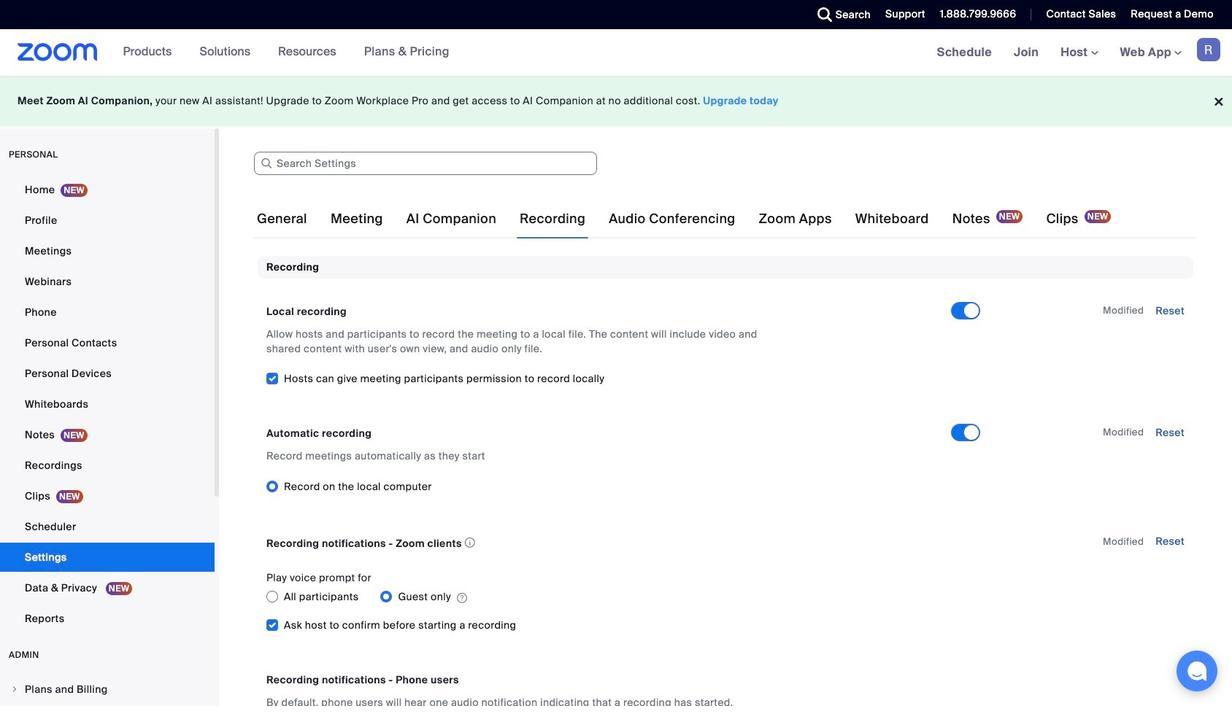 Task type: describe. For each thing, give the bounding box(es) containing it.
profile picture image
[[1197, 38, 1220, 61]]

product information navigation
[[98, 29, 461, 76]]

meetings navigation
[[926, 29, 1232, 77]]

learn more about guest only image
[[457, 592, 467, 605]]

option group inside recording "element"
[[266, 586, 951, 609]]

right image
[[10, 685, 19, 694]]

info outline image
[[465, 534, 475, 553]]



Task type: locate. For each thing, give the bounding box(es) containing it.
menu item
[[0, 676, 215, 704]]

tabs of my account settings page tab list
[[254, 199, 1114, 239]]

Search Settings text field
[[254, 152, 597, 175]]

application inside recording "element"
[[266, 534, 938, 554]]

footer
[[0, 76, 1232, 126]]

personal menu menu
[[0, 175, 215, 635]]

application
[[266, 534, 938, 554]]

recording element
[[258, 256, 1193, 707]]

open chat image
[[1187, 661, 1207, 682]]

option group
[[266, 586, 951, 609]]

zoom logo image
[[18, 43, 98, 61]]

banner
[[0, 29, 1232, 77]]



Task type: vqa. For each thing, say whether or not it's contained in the screenshot.
help
no



